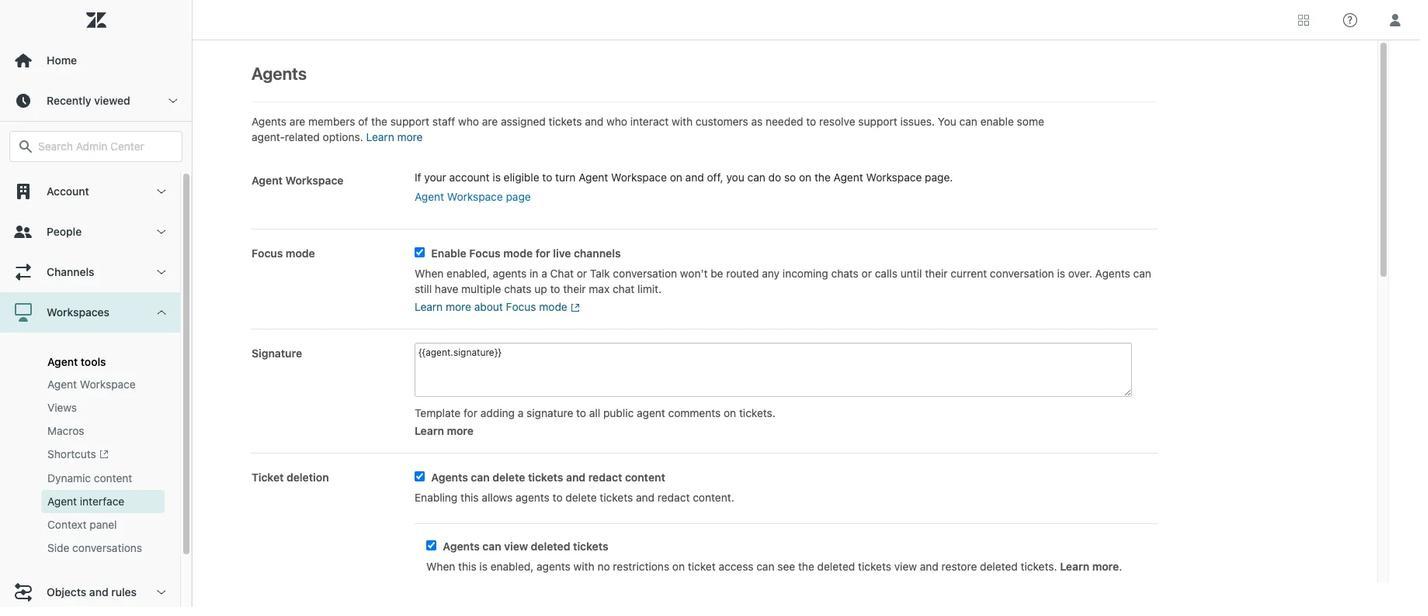 Task type: locate. For each thing, give the bounding box(es) containing it.
dynamic content
[[47, 472, 132, 486]]

None search field
[[2, 131, 190, 162]]

views element
[[47, 401, 77, 416]]

agent workspace link
[[41, 373, 165, 397]]

home button
[[0, 40, 192, 81]]

tree item containing workspaces
[[0, 293, 180, 573]]

objects and rules
[[47, 586, 137, 600]]

side
[[47, 542, 69, 555]]

and
[[89, 586, 108, 600]]

Search Admin Center field
[[38, 140, 172, 154]]

people
[[47, 225, 82, 238]]

recently viewed
[[47, 94, 130, 107]]

2 agent from the top
[[47, 378, 77, 391]]

agent inside "link"
[[47, 378, 77, 391]]

help image
[[1343, 13, 1357, 27]]

dynamic
[[47, 472, 91, 486]]

3 agent from the top
[[47, 496, 77, 509]]

macros element
[[47, 424, 84, 439]]

tree item inside tree
[[0, 293, 180, 573]]

agent interface link
[[41, 491, 165, 514]]

recently
[[47, 94, 91, 107]]

2 vertical spatial agent
[[47, 496, 77, 509]]

agent interface element
[[47, 495, 124, 510]]

objects
[[47, 586, 86, 600]]

tools
[[81, 356, 106, 369]]

tree
[[0, 172, 192, 608]]

content
[[94, 472, 132, 486]]

agent workspace
[[47, 378, 136, 391]]

agent
[[47, 356, 78, 369], [47, 378, 77, 391], [47, 496, 77, 509]]

channels
[[47, 266, 94, 279]]

agent for agent tools
[[47, 356, 78, 369]]

tree inside primary element
[[0, 172, 192, 608]]

side conversations element
[[47, 541, 142, 557]]

tree item
[[0, 293, 180, 573]]

agent up context
[[47, 496, 77, 509]]

0 vertical spatial agent
[[47, 356, 78, 369]]

interface
[[80, 496, 124, 509]]

agent left tools
[[47, 356, 78, 369]]

tree containing account
[[0, 172, 192, 608]]

1 agent from the top
[[47, 356, 78, 369]]

people button
[[0, 212, 180, 252]]

1 vertical spatial agent
[[47, 378, 77, 391]]

dynamic content element
[[47, 472, 132, 487]]

channels button
[[0, 252, 180, 293]]

context panel link
[[41, 514, 165, 538]]

context
[[47, 519, 87, 532]]

objects and rules button
[[0, 573, 180, 608]]

agent up views
[[47, 378, 77, 391]]

agent interface
[[47, 496, 124, 509]]



Task type: describe. For each thing, give the bounding box(es) containing it.
primary element
[[0, 0, 193, 608]]

viewed
[[94, 94, 130, 107]]

agent tools
[[47, 356, 106, 369]]

dynamic content link
[[41, 468, 165, 491]]

account
[[47, 185, 89, 198]]

workspace
[[80, 378, 136, 391]]

home
[[47, 54, 77, 67]]

agent tools element
[[47, 356, 106, 369]]

rules
[[111, 586, 137, 600]]

views
[[47, 401, 77, 415]]

agent for agent interface
[[47, 496, 77, 509]]

user menu image
[[1385, 10, 1405, 30]]

context panel
[[47, 519, 117, 532]]

side conversations link
[[41, 538, 165, 561]]

workspaces group
[[0, 333, 180, 573]]

zendesk products image
[[1298, 14, 1309, 25]]

shortcuts element
[[47, 447, 108, 464]]

workspaces button
[[0, 293, 180, 333]]

agent workspace element
[[47, 377, 136, 393]]

views link
[[41, 397, 165, 420]]

side conversations
[[47, 542, 142, 555]]

panel
[[90, 519, 117, 532]]

context panel element
[[47, 518, 117, 534]]

shortcuts
[[47, 448, 96, 461]]

none search field inside primary element
[[2, 131, 190, 162]]

account button
[[0, 172, 180, 212]]

agent for agent workspace
[[47, 378, 77, 391]]

macros
[[47, 425, 84, 438]]

macros link
[[41, 420, 165, 443]]

conversations
[[72, 542, 142, 555]]

recently viewed button
[[0, 81, 192, 121]]

shortcuts link
[[41, 443, 165, 468]]

workspaces
[[47, 306, 110, 319]]



Task type: vqa. For each thing, say whether or not it's contained in the screenshot.
Agent tools
yes



